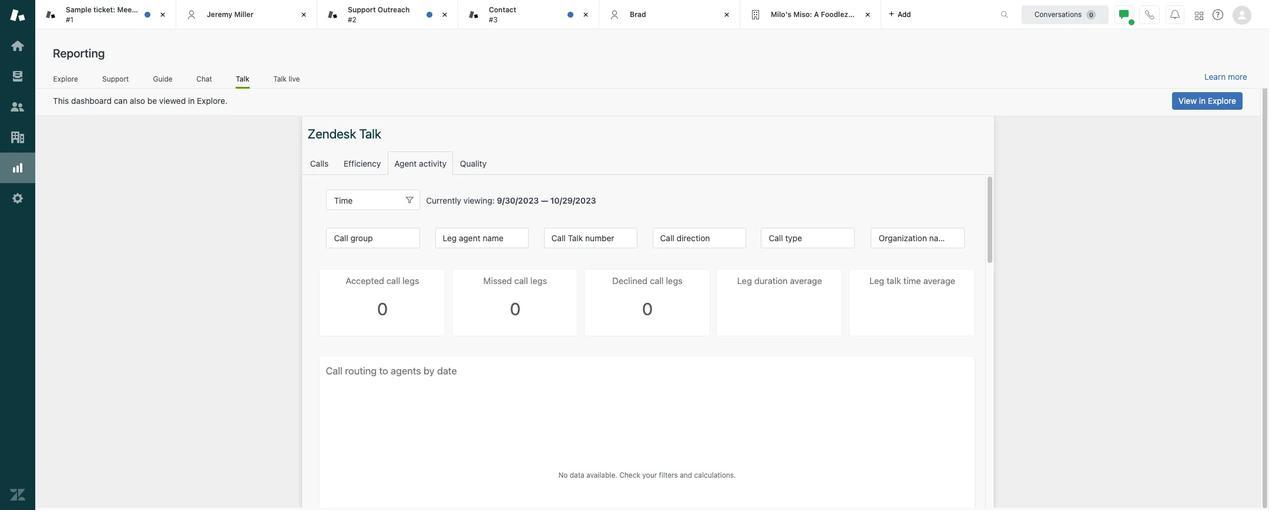 Task type: vqa. For each thing, say whether or not it's contained in the screenshot.
"Support" associated with Support Outreach #2
yes



Task type: describe. For each thing, give the bounding box(es) containing it.
tabs tab list
[[35, 0, 989, 29]]

main element
[[0, 0, 35, 511]]

1 in from the left
[[188, 96, 195, 106]]

brad
[[630, 10, 647, 19]]

chat link
[[196, 74, 212, 87]]

explore inside explore "link"
[[53, 74, 78, 83]]

support outreach #2
[[348, 5, 410, 24]]

subsidiary
[[851, 10, 888, 19]]

support for support outreach #2
[[348, 5, 376, 14]]

foodlez
[[821, 10, 849, 19]]

milo's
[[771, 10, 792, 19]]

support link
[[102, 74, 129, 87]]

guide link
[[153, 74, 173, 87]]

this
[[53, 96, 69, 106]]

view
[[1179, 96, 1198, 106]]

button displays agent's chat status as online. image
[[1120, 10, 1129, 19]]

explore.
[[197, 96, 228, 106]]

a
[[815, 10, 820, 19]]

miller
[[234, 10, 254, 19]]

live
[[289, 74, 300, 83]]

the
[[137, 5, 148, 14]]

organizations image
[[10, 130, 25, 145]]

conversations
[[1035, 10, 1083, 19]]

learn more
[[1205, 72, 1248, 82]]

zendesk image
[[10, 488, 25, 503]]

sample
[[66, 5, 92, 14]]

viewed
[[159, 96, 186, 106]]

explore link
[[53, 74, 78, 87]]

learn
[[1205, 72, 1227, 82]]

can
[[114, 96, 128, 106]]

in inside view in explore button
[[1200, 96, 1207, 106]]

jeremy
[[207, 10, 233, 19]]

view in explore button
[[1173, 92, 1244, 110]]

this dashboard can also be viewed in explore.
[[53, 96, 228, 106]]

guide
[[153, 74, 173, 83]]

jeremy miller tab
[[176, 0, 317, 29]]

tab containing support outreach
[[317, 0, 459, 29]]

jeremy miller
[[207, 10, 254, 19]]

3 close image from the left
[[580, 9, 592, 21]]

zendesk products image
[[1196, 11, 1204, 20]]

reporting
[[53, 46, 105, 60]]

conversations button
[[1022, 5, 1109, 24]]

contact #3
[[489, 5, 517, 24]]

close image
[[157, 9, 169, 21]]

get help image
[[1214, 9, 1224, 20]]

learn more link
[[1205, 72, 1248, 82]]



Task type: locate. For each thing, give the bounding box(es) containing it.
1 talk from the left
[[236, 74, 250, 83]]

1 vertical spatial explore
[[1209, 96, 1237, 106]]

meet
[[117, 5, 135, 14]]

1 horizontal spatial support
[[348, 5, 376, 14]]

2 close image from the left
[[439, 9, 451, 21]]

#2
[[348, 15, 357, 24]]

talk link
[[236, 74, 250, 89]]

miso:
[[794, 10, 813, 19]]

reporting image
[[10, 161, 25, 176]]

explore
[[53, 74, 78, 83], [1209, 96, 1237, 106]]

close image inside jeremy miller tab
[[298, 9, 310, 21]]

0 horizontal spatial in
[[188, 96, 195, 106]]

0 horizontal spatial explore
[[53, 74, 78, 83]]

explore inside view in explore button
[[1209, 96, 1237, 106]]

outreach
[[378, 5, 410, 14]]

support inside support link
[[102, 74, 129, 83]]

5 close image from the left
[[863, 9, 874, 21]]

talk
[[236, 74, 250, 83], [274, 74, 287, 83]]

views image
[[10, 69, 25, 84]]

talk live
[[274, 74, 300, 83]]

2 tab from the left
[[317, 0, 459, 29]]

tab containing contact
[[459, 0, 600, 29]]

0 vertical spatial support
[[348, 5, 376, 14]]

customers image
[[10, 99, 25, 115]]

support up can
[[102, 74, 129, 83]]

talk left live
[[274, 74, 287, 83]]

close image left milo's
[[721, 9, 733, 21]]

zendesk support image
[[10, 8, 25, 23]]

add button
[[882, 0, 919, 29]]

1 close image from the left
[[298, 9, 310, 21]]

support up #2
[[348, 5, 376, 14]]

milo's miso: a foodlez subsidiary tab
[[741, 0, 888, 29]]

in right view
[[1200, 96, 1207, 106]]

0 vertical spatial explore
[[53, 74, 78, 83]]

2 in from the left
[[1200, 96, 1207, 106]]

close image for brad
[[721, 9, 733, 21]]

0 horizontal spatial talk
[[236, 74, 250, 83]]

close image left "brad"
[[580, 9, 592, 21]]

#1
[[66, 15, 74, 24]]

close image left #3
[[439, 9, 451, 21]]

ticket
[[150, 5, 169, 14]]

close image for jeremy miller
[[298, 9, 310, 21]]

ticket:
[[93, 5, 115, 14]]

in right viewed
[[188, 96, 195, 106]]

1 horizontal spatial talk
[[274, 74, 287, 83]]

close image left #2
[[298, 9, 310, 21]]

1 vertical spatial support
[[102, 74, 129, 83]]

brad tab
[[600, 0, 741, 29]]

tab containing sample ticket: meet the ticket
[[35, 0, 176, 29]]

also
[[130, 96, 145, 106]]

1 horizontal spatial explore
[[1209, 96, 1237, 106]]

talk live link
[[273, 74, 300, 87]]

admin image
[[10, 191, 25, 206]]

view in explore
[[1179, 96, 1237, 106]]

4 close image from the left
[[721, 9, 733, 21]]

dashboard
[[71, 96, 112, 106]]

add
[[898, 10, 912, 19]]

sample ticket: meet the ticket #1
[[66, 5, 169, 24]]

explore up this
[[53, 74, 78, 83]]

in
[[188, 96, 195, 106], [1200, 96, 1207, 106]]

close image
[[298, 9, 310, 21], [439, 9, 451, 21], [580, 9, 592, 21], [721, 9, 733, 21], [863, 9, 874, 21]]

explore down learn more link
[[1209, 96, 1237, 106]]

support for support
[[102, 74, 129, 83]]

milo's miso: a foodlez subsidiary
[[771, 10, 888, 19]]

#3
[[489, 15, 498, 24]]

1 horizontal spatial in
[[1200, 96, 1207, 106]]

get started image
[[10, 38, 25, 54]]

contact
[[489, 5, 517, 14]]

more
[[1229, 72, 1248, 82]]

be
[[147, 96, 157, 106]]

close image for milo's miso: a foodlez subsidiary
[[863, 9, 874, 21]]

talk for talk link
[[236, 74, 250, 83]]

2 talk from the left
[[274, 74, 287, 83]]

tab
[[35, 0, 176, 29], [317, 0, 459, 29], [459, 0, 600, 29]]

close image inside "milo's miso: a foodlez subsidiary" tab
[[863, 9, 874, 21]]

0 horizontal spatial support
[[102, 74, 129, 83]]

1 tab from the left
[[35, 0, 176, 29]]

close image inside brad "tab"
[[721, 9, 733, 21]]

talk right chat
[[236, 74, 250, 83]]

talk for talk live
[[274, 74, 287, 83]]

notifications image
[[1171, 10, 1181, 19]]

chat
[[197, 74, 212, 83]]

support inside support outreach #2
[[348, 5, 376, 14]]

close image left add dropdown button
[[863, 9, 874, 21]]

support
[[348, 5, 376, 14], [102, 74, 129, 83]]

3 tab from the left
[[459, 0, 600, 29]]



